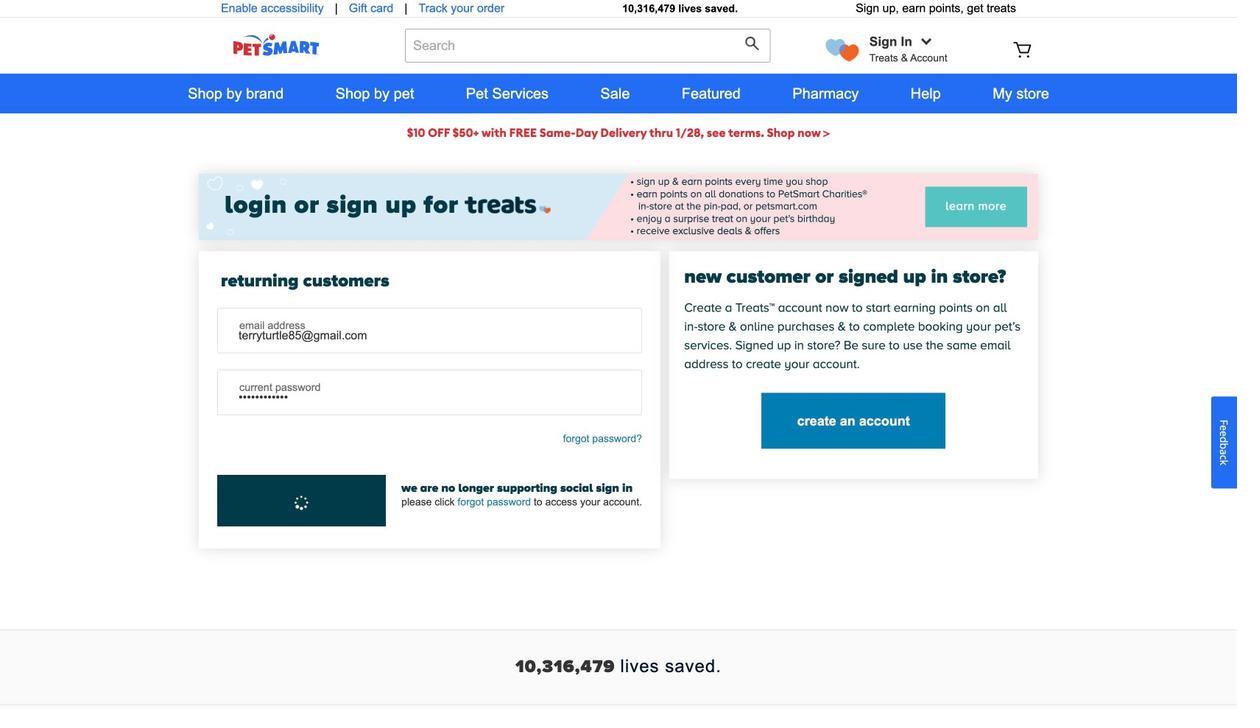 Task type: describe. For each thing, give the bounding box(es) containing it.
loyalty icon image
[[826, 39, 859, 61]]



Task type: locate. For each thing, give the bounding box(es) containing it.
None password field
[[218, 370, 641, 415]]

None search field
[[405, 29, 771, 77]]

None submit
[[745, 36, 763, 54]]

None text field
[[218, 309, 641, 353]]

petsmart image
[[206, 34, 346, 56]]

spinner image
[[292, 492, 311, 513]]

search text field
[[405, 29, 771, 63]]

loyalty treats image
[[459, 197, 551, 214]]



Task type: vqa. For each thing, say whether or not it's contained in the screenshot.
spinner icon
yes



